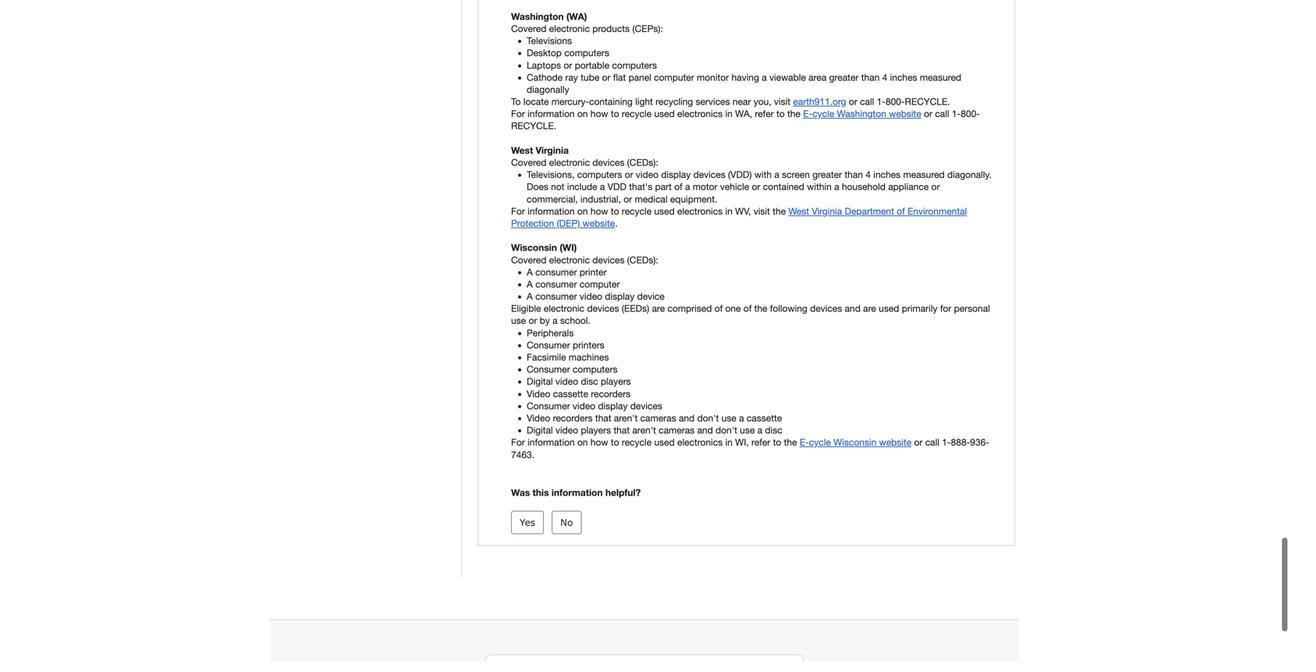 Task type: locate. For each thing, give the bounding box(es) containing it.
4
[[883, 72, 888, 83], [866, 169, 871, 180]]

0 horizontal spatial washington
[[511, 11, 564, 22]]

wisconsin
[[511, 242, 557, 253], [834, 437, 877, 448]]

0 vertical spatial measured
[[920, 72, 962, 83]]

information down commercial,
[[528, 206, 575, 217]]

and
[[845, 303, 861, 314], [679, 413, 695, 424], [698, 425, 713, 436]]

peripherals
[[527, 327, 574, 338]]

to up helpful?
[[611, 437, 619, 448]]

following
[[770, 303, 808, 314]]

0 vertical spatial greater
[[830, 72, 859, 83]]

virginia up televisions, at top
[[536, 145, 569, 156]]

call for e-cycle washington website
[[936, 108, 950, 119]]

cameras
[[641, 413, 677, 424], [659, 425, 695, 436]]

measured
[[920, 72, 962, 83], [904, 169, 945, 180]]

display up (eeds)
[[605, 291, 635, 302]]

the
[[788, 108, 801, 119], [773, 206, 786, 217], [755, 303, 768, 314], [784, 437, 798, 448]]

2 consumer from the top
[[527, 364, 570, 375]]

on down mercury- at left top
[[578, 108, 588, 119]]

video up 7463.
[[527, 413, 551, 424]]

than inside washington (wa) covered electronic products (ceps): televisions desktop computers laptops or portable computers cathode ray tube or flat panel computer monitor having a viewable area greater than 4 inches measured diagonally to locate mercury-containing light recycling services near you, visit earth911.org or call 1-800-recycle.
[[862, 72, 880, 83]]

viewable
[[770, 72, 806, 83]]

electronic
[[549, 23, 590, 34], [549, 157, 590, 168], [549, 254, 590, 265], [544, 303, 585, 314]]

having
[[732, 72, 760, 83]]

3 in from the top
[[726, 437, 733, 448]]

players up was this information helpful?
[[581, 425, 611, 436]]

in for wi,
[[726, 437, 733, 448]]

3 for from the top
[[511, 437, 525, 448]]

digital
[[527, 376, 553, 387], [527, 425, 553, 436]]

3 on from the top
[[578, 437, 588, 448]]

covered for west
[[511, 157, 547, 168]]

0 vertical spatial website
[[889, 108, 922, 119]]

1 vertical spatial don't
[[716, 425, 738, 436]]

website for for information on how to recycle used electronics in wi, refer to the e-cycle wisconsin website
[[880, 437, 912, 448]]

0 horizontal spatial that
[[596, 413, 612, 424]]

or left 'by'
[[529, 315, 537, 326]]

information down locate
[[528, 108, 575, 119]]

used for wv,
[[655, 206, 675, 217]]

a up 'wi,'
[[739, 413, 744, 424]]

was this information helpful?
[[511, 487, 641, 498]]

on
[[578, 108, 588, 119], [578, 206, 588, 217], [578, 437, 588, 448]]

commercial,
[[527, 193, 578, 204]]

or inside covered electronic devices (ceds): a consumer printer a consumer computer a consumer video display device eligible electronic devices (eeds) are comprised of one of the following devices and are used primarily for personal use or by a school. peripherals consumer printers facsimile machines consumer computers digital video disc players video cassette recorders consumer video display devices video recorders that aren't cameras and don't use a cassette digital video players that aren't cameras and don't use a disc
[[529, 315, 537, 326]]

west virginia department of environmental protection (dep) website link
[[511, 206, 968, 229]]

devices up "vdd"
[[593, 157, 625, 168]]

devices up for information on how to recycle used electronics in wi, refer to the e-cycle wisconsin website
[[631, 400, 663, 411]]

1 vertical spatial than
[[845, 169, 863, 180]]

2 vertical spatial call
[[926, 437, 940, 448]]

1 consumer from the top
[[536, 267, 577, 277]]

of
[[675, 181, 683, 192], [897, 206, 905, 217], [715, 303, 723, 314], [744, 303, 752, 314]]

2 vertical spatial use
[[740, 425, 755, 436]]

1 horizontal spatial that
[[614, 425, 630, 436]]

recycle. down locate
[[511, 120, 557, 131]]

0 vertical spatial recycle
[[622, 108, 652, 119]]

disc
[[581, 376, 598, 387], [765, 425, 783, 436]]

the right one
[[755, 303, 768, 314]]

1 horizontal spatial west
[[789, 206, 810, 217]]

covered inside covered electronic devices (ceds): a consumer printer a consumer computer a consumer video display device eligible electronic devices (eeds) are comprised of one of the following devices and are used primarily for personal use or by a school. peripherals consumer printers facsimile machines consumer computers digital video disc players video cassette recorders consumer video display devices video recorders that aren't cameras and don't use a cassette digital video players that aren't cameras and don't use a disc
[[511, 254, 547, 265]]

None submit
[[511, 511, 544, 535], [552, 511, 582, 535], [511, 511, 544, 535], [552, 511, 582, 535]]

call for e-cycle wisconsin website
[[926, 437, 940, 448]]

recorders
[[591, 388, 631, 399], [553, 413, 593, 424]]

e-cycle washington website link
[[804, 108, 922, 119]]

1 horizontal spatial 1-
[[943, 437, 951, 448]]

on up (dep)
[[578, 206, 588, 217]]

1 horizontal spatial are
[[864, 303, 877, 314]]

refer for wa,
[[755, 108, 774, 119]]

virginia
[[536, 145, 569, 156], [812, 206, 843, 217]]

the down contained
[[773, 206, 786, 217]]

2 in from the top
[[726, 206, 733, 217]]

consumer
[[527, 340, 570, 350], [527, 364, 570, 375], [527, 400, 570, 411]]

greater up within
[[813, 169, 842, 180]]

a
[[527, 267, 533, 277], [527, 279, 533, 290], [527, 291, 533, 302]]

1 recycle from the top
[[622, 108, 652, 119]]

west inside west virginia covered electronic devices (ceds):
[[511, 145, 533, 156]]

4 up e-cycle washington website link
[[883, 72, 888, 83]]

0 vertical spatial e-
[[804, 108, 813, 119]]

to down containing
[[611, 108, 619, 119]]

protection
[[511, 218, 554, 229]]

1 horizontal spatial disc
[[765, 425, 783, 436]]

1 vertical spatial cameras
[[659, 425, 695, 436]]

2 vertical spatial recycle
[[622, 437, 652, 448]]

0 vertical spatial don't
[[698, 413, 719, 424]]

in
[[726, 108, 733, 119], [726, 206, 733, 217], [726, 437, 733, 448]]

are
[[652, 303, 665, 314], [864, 303, 877, 314]]

covered for washington
[[511, 23, 547, 34]]

2 on from the top
[[578, 206, 588, 217]]

0 vertical spatial how
[[591, 108, 609, 119]]

virginia inside west virginia covered electronic devices (ceds):
[[536, 145, 569, 156]]

1 vertical spatial greater
[[813, 169, 842, 180]]

0 horizontal spatial 4
[[866, 169, 871, 180]]

1- for e-cycle washington website
[[952, 108, 961, 119]]

2 vertical spatial in
[[726, 437, 733, 448]]

the inside covered electronic devices (ceds): a consumer printer a consumer computer a consumer video display device eligible electronic devices (eeds) are comprised of one of the following devices and are used primarily for personal use or by a school. peripherals consumer printers facsimile machines consumer computers digital video disc players video cassette recorders consumer video display devices video recorders that aren't cameras and don't use a cassette digital video players that aren't cameras and don't use a disc
[[755, 303, 768, 314]]

2 for from the top
[[511, 206, 525, 217]]

cassette
[[553, 388, 589, 399], [747, 413, 782, 424]]

video
[[636, 169, 659, 180], [580, 291, 603, 302], [556, 376, 579, 387], [573, 400, 596, 411], [556, 425, 579, 436]]

0 vertical spatial visit
[[774, 96, 791, 107]]

1 vertical spatial how
[[591, 206, 609, 217]]

1 vertical spatial virginia
[[812, 206, 843, 217]]

of inside 'west virginia department of environmental protection (dep) website'
[[897, 206, 905, 217]]

0 vertical spatial 1-
[[877, 96, 886, 107]]

used down medical on the top of page
[[655, 206, 675, 217]]

0 vertical spatial for
[[511, 108, 525, 119]]

vdd
[[608, 181, 627, 192]]

electronic up televisions, at top
[[549, 157, 590, 168]]

2 vertical spatial website
[[880, 437, 912, 448]]

1 horizontal spatial 800-
[[961, 108, 981, 119]]

in left 'wi,'
[[726, 437, 733, 448]]

800- up e-cycle washington website link
[[886, 96, 905, 107]]

covered up televisions
[[511, 23, 547, 34]]

0 vertical spatial 4
[[883, 72, 888, 83]]

2 vertical spatial and
[[698, 425, 713, 436]]

1 vertical spatial video
[[527, 413, 551, 424]]

1 vertical spatial e-
[[800, 437, 809, 448]]

4 up household
[[866, 169, 871, 180]]

1 vertical spatial electronics
[[678, 206, 723, 217]]

1 horizontal spatial virginia
[[812, 206, 843, 217]]

2 vertical spatial for
[[511, 437, 525, 448]]

greater right area
[[830, 72, 859, 83]]

west for department
[[789, 206, 810, 217]]

recycle down medical on the top of page
[[622, 206, 652, 217]]

2 vertical spatial a
[[527, 291, 533, 302]]

1 electronics from the top
[[678, 108, 723, 119]]

(wa)
[[567, 11, 587, 22]]

computer down printer
[[580, 279, 620, 290]]

1 vertical spatial recorders
[[553, 413, 593, 424]]

1 on from the top
[[578, 108, 588, 119]]

video inside "televisions, computers or video display devices (vdd) with a screen greater than 4 inches measured diagonally. does not include a vdd that's part of a motor vehicle or contained within a household appliance or commercial, industrial, or medical equipment."
[[636, 169, 659, 180]]

0 vertical spatial use
[[511, 315, 526, 326]]

used left 'wi,'
[[655, 437, 675, 448]]

1 vertical spatial wisconsin
[[834, 437, 877, 448]]

than up e-cycle washington website link
[[862, 72, 880, 83]]

0 vertical spatial consumer
[[536, 267, 577, 277]]

0 horizontal spatial are
[[652, 303, 665, 314]]

covered inside west virginia covered electronic devices (ceds):
[[511, 157, 547, 168]]

0 vertical spatial washington
[[511, 11, 564, 22]]

greater inside "televisions, computers or video display devices (vdd) with a screen greater than 4 inches measured diagonally. does not include a vdd that's part of a motor vehicle or contained within a household appliance or commercial, industrial, or medical equipment."
[[813, 169, 842, 180]]

1 horizontal spatial and
[[698, 425, 713, 436]]

1-
[[877, 96, 886, 107], [952, 108, 961, 119], [943, 437, 951, 448]]

greater inside washington (wa) covered electronic products (ceps): televisions desktop computers laptops or portable computers cathode ray tube or flat panel computer monitor having a viewable area greater than 4 inches measured diagonally to locate mercury-containing light recycling services near you, visit earth911.org or call 1-800-recycle.
[[830, 72, 859, 83]]

2 how from the top
[[591, 206, 609, 217]]

video
[[527, 388, 551, 399], [527, 413, 551, 424]]

how
[[591, 108, 609, 119], [591, 206, 609, 217], [591, 437, 609, 448]]

of down appliance
[[897, 206, 905, 217]]

website for for information on how to recycle used electronics in wa, refer to the e-cycle washington website
[[889, 108, 922, 119]]

a
[[762, 72, 767, 83], [775, 169, 780, 180], [600, 181, 605, 192], [685, 181, 690, 192], [835, 181, 840, 192], [553, 315, 558, 326], [739, 413, 744, 424], [758, 425, 763, 436]]

1 vertical spatial refer
[[752, 437, 771, 448]]

2 vertical spatial consumer
[[527, 400, 570, 411]]

call inside or call 1-800- recycle.
[[936, 108, 950, 119]]

0 vertical spatial in
[[726, 108, 733, 119]]

1 vertical spatial measured
[[904, 169, 945, 180]]

1 in from the top
[[726, 108, 733, 119]]

0 horizontal spatial visit
[[754, 206, 770, 217]]

call up e-cycle washington website link
[[860, 96, 875, 107]]

or left 888-
[[915, 437, 923, 448]]

1 vertical spatial digital
[[527, 425, 553, 436]]

2 video from the top
[[527, 413, 551, 424]]

3 how from the top
[[591, 437, 609, 448]]

2 horizontal spatial 1-
[[952, 108, 961, 119]]

computers up "vdd"
[[577, 169, 622, 180]]

of left one
[[715, 303, 723, 314]]

how down 'industrial,' on the top
[[591, 206, 609, 217]]

video down machines
[[573, 400, 596, 411]]

2 vertical spatial on
[[578, 437, 588, 448]]

800- up diagonally.
[[961, 108, 981, 119]]

2 vertical spatial how
[[591, 437, 609, 448]]

call
[[860, 96, 875, 107], [936, 108, 950, 119], [926, 437, 940, 448]]

equipment.
[[671, 193, 718, 204]]

2 are from the left
[[864, 303, 877, 314]]

2 covered from the top
[[511, 157, 547, 168]]

measured inside "televisions, computers or video display devices (vdd) with a screen greater than 4 inches measured diagonally. does not include a vdd that's part of a motor vehicle or contained within a household appliance or commercial, industrial, or medical equipment."
[[904, 169, 945, 180]]

information up 7463.
[[528, 437, 575, 448]]

recycle up helpful?
[[622, 437, 652, 448]]

electronic down (wa)
[[549, 23, 590, 34]]

0 vertical spatial (ceds):
[[627, 157, 659, 168]]

diagonally.
[[948, 169, 992, 180]]

0 vertical spatial refer
[[755, 108, 774, 119]]

4 inside "televisions, computers or video display devices (vdd) with a screen greater than 4 inches measured diagonally. does not include a vdd that's part of a motor vehicle or contained within a household appliance or commercial, industrial, or medical equipment."
[[866, 169, 871, 180]]

covered down wisconsin (wi)
[[511, 254, 547, 265]]

e- right 'wi,'
[[800, 437, 809, 448]]

1 covered from the top
[[511, 23, 547, 34]]

a right within
[[835, 181, 840, 192]]

electronics for wa,
[[678, 108, 723, 119]]

computer
[[654, 72, 695, 83], [580, 279, 620, 290]]

washington inside washington (wa) covered electronic products (ceps): televisions desktop computers laptops or portable computers cathode ray tube or flat panel computer monitor having a viewable area greater than 4 inches measured diagonally to locate mercury-containing light recycling services near you, visit earth911.org or call 1-800-recycle.
[[511, 11, 564, 22]]

used left primarily
[[879, 303, 900, 314]]

1- inside or call 1-888-936- 7463.
[[943, 437, 951, 448]]

west down contained
[[789, 206, 810, 217]]

how down containing
[[591, 108, 609, 119]]

0 vertical spatial recycle.
[[905, 96, 951, 107]]

inches
[[891, 72, 918, 83], [874, 169, 901, 180]]

digital down facsimile
[[527, 376, 553, 387]]

0 vertical spatial disc
[[581, 376, 598, 387]]

0 horizontal spatial wisconsin
[[511, 242, 557, 253]]

aren't
[[614, 413, 638, 424], [633, 425, 656, 436]]

1 vertical spatial (ceds):
[[627, 254, 659, 265]]

0 vertical spatial on
[[578, 108, 588, 119]]

0 vertical spatial 800-
[[886, 96, 905, 107]]

consumer
[[536, 267, 577, 277], [536, 279, 577, 290], [536, 291, 577, 302]]

on for for information on how to recycle used electronics in wv, visit the
[[578, 206, 588, 217]]

visit right wv,
[[754, 206, 770, 217]]

(ceds): up "device"
[[627, 254, 659, 265]]

1 vertical spatial washington
[[837, 108, 887, 119]]

to for for information on how to recycle used electronics in wv, visit the
[[611, 206, 619, 217]]

1- inside or call 1-800- recycle.
[[952, 108, 961, 119]]

1 digital from the top
[[527, 376, 553, 387]]

website left 888-
[[880, 437, 912, 448]]

refer right 'wi,'
[[752, 437, 771, 448]]

2 vertical spatial 1-
[[943, 437, 951, 448]]

2 electronics from the top
[[678, 206, 723, 217]]

website up appliance
[[889, 108, 922, 119]]

1 (ceds): from the top
[[627, 157, 659, 168]]

cassette up 'wi,'
[[747, 413, 782, 424]]

2 vertical spatial covered
[[511, 254, 547, 265]]

(ceds): up that's
[[627, 157, 659, 168]]

measured inside washington (wa) covered electronic products (ceps): televisions desktop computers laptops or portable computers cathode ray tube or flat panel computer monitor having a viewable area greater than 4 inches measured diagonally to locate mercury-containing light recycling services near you, visit earth911.org or call 1-800-recycle.
[[920, 72, 962, 83]]

1 horizontal spatial use
[[722, 413, 737, 424]]

for down "to"
[[511, 108, 525, 119]]

1 vertical spatial and
[[679, 413, 695, 424]]

or call 1-800- recycle.
[[511, 108, 981, 131]]

devices up printer
[[593, 254, 625, 265]]

1 vertical spatial that
[[614, 425, 630, 436]]

display inside "televisions, computers or video display devices (vdd) with a screen greater than 4 inches measured diagonally. does not include a vdd that's part of a motor vehicle or contained within a household appliance or commercial, industrial, or medical equipment."
[[661, 169, 691, 180]]

computer inside washington (wa) covered electronic products (ceps): televisions desktop computers laptops or portable computers cathode ray tube or flat panel computer monitor having a viewable area greater than 4 inches measured diagonally to locate mercury-containing light recycling services near you, visit earth911.org or call 1-800-recycle.
[[654, 72, 695, 83]]

covered
[[511, 23, 547, 34], [511, 157, 547, 168], [511, 254, 547, 265]]

call inside or call 1-888-936- 7463.
[[926, 437, 940, 448]]

covered electronic devices (ceds): a consumer printer a consumer computer a consumer video display device eligible electronic devices (eeds) are comprised of one of the following devices and are used primarily for personal use or by a school. peripherals consumer printers facsimile machines consumer computers digital video disc players video cassette recorders consumer video display devices video recorders that aren't cameras and don't use a cassette digital video players that aren't cameras and don't use a disc
[[511, 254, 991, 436]]

1 vertical spatial in
[[726, 206, 733, 217]]

cycle for washington
[[813, 108, 835, 119]]

1 vertical spatial recycle
[[622, 206, 652, 217]]

or right e-cycle washington website link
[[924, 108, 933, 119]]

video up that's
[[636, 169, 659, 180]]

cassette down machines
[[553, 388, 589, 399]]

0 vertical spatial virginia
[[536, 145, 569, 156]]

0 vertical spatial cameras
[[641, 413, 677, 424]]

2 horizontal spatial and
[[845, 303, 861, 314]]

computers
[[565, 47, 610, 58], [612, 60, 657, 70], [577, 169, 622, 180], [573, 364, 618, 375]]

1 vertical spatial cassette
[[747, 413, 782, 424]]

electronic up school.
[[544, 303, 585, 314]]

2 digital from the top
[[527, 425, 553, 436]]

a right 'with'
[[775, 169, 780, 180]]

information for for information on how to recycle used electronics in wi, refer to the e-cycle wisconsin website
[[528, 437, 575, 448]]

players down machines
[[601, 376, 631, 387]]

888-
[[951, 437, 971, 448]]

cathode
[[527, 72, 563, 83]]

washington down "earth911.org" link
[[837, 108, 887, 119]]

0 horizontal spatial virginia
[[536, 145, 569, 156]]

display up part
[[661, 169, 691, 180]]

electronics down equipment.
[[678, 206, 723, 217]]

(vdd)
[[728, 169, 752, 180]]

for information on how to recycle used electronics in wi, refer to the e-cycle wisconsin website
[[511, 437, 912, 448]]

for up 7463.
[[511, 437, 525, 448]]

0 vertical spatial consumer
[[527, 340, 570, 350]]

0 horizontal spatial cassette
[[553, 388, 589, 399]]

digital up 7463.
[[527, 425, 553, 436]]

2 (ceds): from the top
[[627, 254, 659, 265]]

1 horizontal spatial 4
[[883, 72, 888, 83]]

936-
[[971, 437, 990, 448]]

a right having
[[762, 72, 767, 83]]

3 electronics from the top
[[678, 437, 723, 448]]

that down machines
[[596, 413, 612, 424]]

recycle for wa,
[[622, 108, 652, 119]]

display down machines
[[598, 400, 628, 411]]

west up televisions, at top
[[511, 145, 533, 156]]

disc down machines
[[581, 376, 598, 387]]

800-
[[886, 96, 905, 107], [961, 108, 981, 119]]

on for for information on how to recycle used electronics in wa, refer to the e-cycle washington website
[[578, 108, 588, 119]]

electronics left 'wi,'
[[678, 437, 723, 448]]

or up environmental
[[932, 181, 940, 192]]

3 covered from the top
[[511, 254, 547, 265]]

used
[[655, 108, 675, 119], [655, 206, 675, 217], [879, 303, 900, 314], [655, 437, 675, 448]]

electronics for wv,
[[678, 206, 723, 217]]

call left 888-
[[926, 437, 940, 448]]

refer down you,
[[755, 108, 774, 119]]

cycle
[[813, 108, 835, 119], [809, 437, 831, 448]]

virginia inside 'west virginia department of environmental protection (dep) website'
[[812, 206, 843, 217]]

to
[[611, 108, 619, 119], [777, 108, 785, 119], [611, 206, 619, 217], [611, 437, 619, 448], [773, 437, 782, 448]]

0 horizontal spatial 800-
[[886, 96, 905, 107]]

1 how from the top
[[591, 108, 609, 119]]

covered inside washington (wa) covered electronic products (ceps): televisions desktop computers laptops or portable computers cathode ray tube or flat panel computer monitor having a viewable area greater than 4 inches measured diagonally to locate mercury-containing light recycling services near you, visit earth911.org or call 1-800-recycle.
[[511, 23, 547, 34]]

1 vertical spatial on
[[578, 206, 588, 217]]

does
[[527, 181, 549, 192]]

1 vertical spatial 1-
[[952, 108, 961, 119]]

west inside 'west virginia department of environmental protection (dep) website'
[[789, 206, 810, 217]]

1 vertical spatial website
[[583, 218, 615, 229]]

of right part
[[675, 181, 683, 192]]

devices inside "televisions, computers or video display devices (vdd) with a screen greater than 4 inches measured diagonally. does not include a vdd that's part of a motor vehicle or contained within a household appliance or commercial, industrial, or medical equipment."
[[694, 169, 726, 180]]

refer
[[755, 108, 774, 119], [752, 437, 771, 448]]

for up protection
[[511, 206, 525, 217]]

1 for from the top
[[511, 108, 525, 119]]

3 recycle from the top
[[622, 437, 652, 448]]

west
[[511, 145, 533, 156], [789, 206, 810, 217]]

west for covered
[[511, 145, 533, 156]]

1 vertical spatial west
[[789, 206, 810, 217]]

e- down earth911.org
[[804, 108, 813, 119]]

recycle down light
[[622, 108, 652, 119]]

in for wa,
[[726, 108, 733, 119]]

computer inside covered electronic devices (ceds): a consumer printer a consumer computer a consumer video display device eligible electronic devices (eeds) are comprised of one of the following devices and are used primarily for personal use or by a school. peripherals consumer printers facsimile machines consumer computers digital video disc players video cassette recorders consumer video display devices video recorders that aren't cameras and don't use a cassette digital video players that aren't cameras and don't use a disc
[[580, 279, 620, 290]]

how for for information on how to recycle used electronics in wv, visit the
[[591, 206, 609, 217]]

0 vertical spatial wisconsin
[[511, 242, 557, 253]]

that
[[596, 413, 612, 424], [614, 425, 630, 436]]

1 vertical spatial call
[[936, 108, 950, 119]]

1 vertical spatial consumer
[[527, 364, 570, 375]]

or
[[564, 60, 572, 70], [602, 72, 611, 83], [849, 96, 858, 107], [924, 108, 933, 119], [625, 169, 634, 180], [752, 181, 761, 192], [932, 181, 940, 192], [624, 193, 633, 204], [529, 315, 537, 326], [915, 437, 923, 448]]

1 vertical spatial a
[[527, 279, 533, 290]]

inches up e-cycle washington website link
[[891, 72, 918, 83]]

recycle.
[[905, 96, 951, 107], [511, 120, 557, 131]]

1 vertical spatial 800-
[[961, 108, 981, 119]]

or inside or call 1-800- recycle.
[[924, 108, 933, 119]]

are down "device"
[[652, 303, 665, 314]]

near
[[733, 96, 751, 107]]

information for for information on how to recycle used electronics in wa, refer to the e-cycle washington website
[[528, 108, 575, 119]]

1- up e-cycle washington website link
[[877, 96, 886, 107]]

1 are from the left
[[652, 303, 665, 314]]

website inside 'west virginia department of environmental protection (dep) website'
[[583, 218, 615, 229]]

electronics for wi,
[[678, 437, 723, 448]]

virginia for covered
[[536, 145, 569, 156]]

0 vertical spatial covered
[[511, 23, 547, 34]]

in left wa,
[[726, 108, 733, 119]]

don't
[[698, 413, 719, 424], [716, 425, 738, 436]]

cycle for wisconsin
[[809, 437, 831, 448]]

electronic inside washington (wa) covered electronic products (ceps): televisions desktop computers laptops or portable computers cathode ray tube or flat panel computer monitor having a viewable area greater than 4 inches measured diagonally to locate mercury-containing light recycling services near you, visit earth911.org or call 1-800-recycle.
[[549, 23, 590, 34]]

2 recycle from the top
[[622, 206, 652, 217]]

call inside washington (wa) covered electronic products (ceps): televisions desktop computers laptops or portable computers cathode ray tube or flat panel computer monitor having a viewable area greater than 4 inches measured diagonally to locate mercury-containing light recycling services near you, visit earth911.org or call 1-800-recycle.
[[860, 96, 875, 107]]



Task type: describe. For each thing, give the bounding box(es) containing it.
a up equipment.
[[685, 181, 690, 192]]

by
[[540, 315, 550, 326]]

comprised
[[668, 303, 712, 314]]

.
[[615, 218, 618, 229]]

e-cycle wisconsin website link
[[800, 437, 912, 448]]

was
[[511, 487, 530, 498]]

for for for information on how to recycle used electronics in wa, refer to the e-cycle washington website
[[511, 108, 525, 119]]

diagonally
[[527, 84, 570, 95]]

the down earth911.org
[[788, 108, 801, 119]]

0 vertical spatial and
[[845, 303, 861, 314]]

one
[[726, 303, 741, 314]]

recycle. inside or call 1-800- recycle.
[[511, 120, 557, 131]]

locate
[[524, 96, 549, 107]]

refer for wi,
[[752, 437, 771, 448]]

2 a from the top
[[527, 279, 533, 290]]

computers up portable
[[565, 47, 610, 58]]

1 vertical spatial players
[[581, 425, 611, 436]]

e- for washington
[[804, 108, 813, 119]]

or up that's
[[625, 169, 634, 180]]

devices up school.
[[587, 303, 619, 314]]

or down "vdd"
[[624, 193, 633, 204]]

recycling
[[656, 96, 693, 107]]

televisions, computers or video display devices (vdd) with a screen greater than 4 inches measured diagonally. does not include a vdd that's part of a motor vehicle or contained within a household appliance or commercial, industrial, or medical equipment.
[[527, 169, 992, 204]]

a up 'industrial,' on the top
[[600, 181, 605, 192]]

0 vertical spatial aren't
[[614, 413, 638, 424]]

a inside washington (wa) covered electronic products (ceps): televisions desktop computers laptops or portable computers cathode ray tube or flat panel computer monitor having a viewable area greater than 4 inches measured diagonally to locate mercury-containing light recycling services near you, visit earth911.org or call 1-800-recycle.
[[762, 72, 767, 83]]

used for wi,
[[655, 437, 675, 448]]

primarily
[[902, 303, 938, 314]]

the right 'wi,'
[[784, 437, 798, 448]]

visit inside washington (wa) covered electronic products (ceps): televisions desktop computers laptops or portable computers cathode ray tube or flat panel computer monitor having a viewable area greater than 4 inches measured diagonally to locate mercury-containing light recycling services near you, visit earth911.org or call 1-800-recycle.
[[774, 96, 791, 107]]

on for for information on how to recycle used electronics in wi, refer to the e-cycle wisconsin website
[[578, 437, 588, 448]]

earth911.org
[[794, 96, 847, 107]]

to
[[511, 96, 521, 107]]

4 inside washington (wa) covered electronic products (ceps): televisions desktop computers laptops or portable computers cathode ray tube or flat panel computer monitor having a viewable area greater than 4 inches measured diagonally to locate mercury-containing light recycling services near you, visit earth911.org or call 1-800-recycle.
[[883, 72, 888, 83]]

west virginia department of environmental protection (dep) website
[[511, 206, 968, 229]]

include
[[567, 181, 598, 192]]

eligible
[[511, 303, 541, 314]]

(ceps):
[[633, 23, 663, 34]]

video down printer
[[580, 291, 603, 302]]

(ceds): inside west virginia covered electronic devices (ceds):
[[627, 157, 659, 168]]

virginia for department
[[812, 206, 843, 217]]

tube
[[581, 72, 600, 83]]

electronic down (wi)
[[549, 254, 590, 265]]

wisconsin (wi)
[[511, 242, 577, 253]]

(wi)
[[560, 242, 577, 253]]

medical
[[635, 193, 668, 204]]

for information on how to recycle used electronics in wa, refer to the e-cycle washington website
[[511, 108, 922, 119]]

how for for information on how to recycle used electronics in wa, refer to the e-cycle washington website
[[591, 108, 609, 119]]

electronic inside west virginia covered electronic devices (ceds):
[[549, 157, 590, 168]]

west virginia covered electronic devices (ceds):
[[511, 145, 659, 168]]

1- inside washington (wa) covered electronic products (ceps): televisions desktop computers laptops or portable computers cathode ray tube or flat panel computer monitor having a viewable area greater than 4 inches measured diagonally to locate mercury-containing light recycling services near you, visit earth911.org or call 1-800-recycle.
[[877, 96, 886, 107]]

desktop
[[527, 47, 562, 58]]

1- for e-cycle wisconsin website
[[943, 437, 951, 448]]

wi,
[[736, 437, 749, 448]]

portable
[[575, 60, 610, 70]]

inches inside "televisions, computers or video display devices (vdd) with a screen greater than 4 inches measured diagonally. does not include a vdd that's part of a motor vehicle or contained within a household appliance or commercial, industrial, or medical equipment."
[[874, 169, 901, 180]]

not
[[551, 181, 565, 192]]

light
[[636, 96, 653, 107]]

flat
[[613, 72, 626, 83]]

for for for information on how to recycle used electronics in wi, refer to the e-cycle wisconsin website
[[511, 437, 525, 448]]

1 vertical spatial disc
[[765, 425, 783, 436]]

for
[[941, 303, 952, 314]]

or inside or call 1-888-936- 7463.
[[915, 437, 923, 448]]

device
[[638, 291, 665, 302]]

or up e-cycle washington website link
[[849, 96, 858, 107]]

part
[[655, 181, 672, 192]]

800- inside washington (wa) covered electronic products (ceps): televisions desktop computers laptops or portable computers cathode ray tube or flat panel computer monitor having a viewable area greater than 4 inches measured diagonally to locate mercury-containing light recycling services near you, visit earth911.org or call 1-800-recycle.
[[886, 96, 905, 107]]

or down 'with'
[[752, 181, 761, 192]]

ray
[[566, 72, 578, 83]]

1 vertical spatial visit
[[754, 206, 770, 217]]

than inside "televisions, computers or video display devices (vdd) with a screen greater than 4 inches measured diagonally. does not include a vdd that's part of a motor vehicle or contained within a household appliance or commercial, industrial, or medical equipment."
[[845, 169, 863, 180]]

3 a from the top
[[527, 291, 533, 302]]

computers inside covered electronic devices (ceds): a consumer printer a consumer computer a consumer video display device eligible electronic devices (eeds) are comprised of one of the following devices and are used primarily for personal use or by a school. peripherals consumer printers facsimile machines consumer computers digital video disc players video cassette recorders consumer video display devices video recorders that aren't cameras and don't use a cassette digital video players that aren't cameras and don't use a disc
[[573, 364, 618, 375]]

800- inside or call 1-800- recycle.
[[961, 108, 981, 119]]

computers up panel
[[612, 60, 657, 70]]

with
[[755, 169, 772, 180]]

department
[[845, 206, 895, 217]]

personal
[[955, 303, 991, 314]]

televisions
[[527, 35, 572, 46]]

video up was this information helpful?
[[556, 425, 579, 436]]

0 vertical spatial players
[[601, 376, 631, 387]]

products
[[593, 23, 630, 34]]

wv,
[[736, 206, 751, 217]]

3 consumer from the top
[[527, 400, 570, 411]]

household
[[842, 181, 886, 192]]

printers
[[573, 340, 605, 350]]

recycle. inside washington (wa) covered electronic products (ceps): televisions desktop computers laptops or portable computers cathode ray tube or flat panel computer monitor having a viewable area greater than 4 inches measured diagonally to locate mercury-containing light recycling services near you, visit earth911.org or call 1-800-recycle.
[[905, 96, 951, 107]]

to for for information on how to recycle used electronics in wa, refer to the e-cycle washington website
[[611, 108, 619, 119]]

a right 'by'
[[553, 315, 558, 326]]

monitor
[[697, 72, 729, 83]]

for information on how to recycle used electronics in wv, visit the
[[511, 206, 789, 217]]

school.
[[560, 315, 591, 326]]

(dep)
[[557, 218, 580, 229]]

inches inside washington (wa) covered electronic products (ceps): televisions desktop computers laptops or portable computers cathode ray tube or flat panel computer monitor having a viewable area greater than 4 inches measured diagonally to locate mercury-containing light recycling services near you, visit earth911.org or call 1-800-recycle.
[[891, 72, 918, 83]]

to right 'wi,'
[[773, 437, 782, 448]]

recycle for wv,
[[622, 206, 652, 217]]

industrial,
[[581, 193, 621, 204]]

washington (wa) covered electronic products (ceps): televisions desktop computers laptops or portable computers cathode ray tube or flat panel computer monitor having a viewable area greater than 4 inches measured diagonally to locate mercury-containing light recycling services near you, visit earth911.org or call 1-800-recycle.
[[511, 11, 962, 107]]

information right this
[[552, 487, 603, 498]]

used inside covered electronic devices (ceds): a consumer printer a consumer computer a consumer video display device eligible electronic devices (eeds) are comprised of one of the following devices and are used primarily for personal use or by a school. peripherals consumer printers facsimile machines consumer computers digital video disc players video cassette recorders consumer video display devices video recorders that aren't cameras and don't use a cassette digital video players that aren't cameras and don't use a disc
[[879, 303, 900, 314]]

1 horizontal spatial cassette
[[747, 413, 782, 424]]

containing
[[589, 96, 633, 107]]

panel
[[629, 72, 652, 83]]

2 vertical spatial display
[[598, 400, 628, 411]]

0 horizontal spatial disc
[[581, 376, 598, 387]]

1 horizontal spatial washington
[[837, 108, 887, 119]]

screen
[[782, 169, 810, 180]]

1 video from the top
[[527, 388, 551, 399]]

services
[[696, 96, 730, 107]]

to right wa,
[[777, 108, 785, 119]]

information for for information on how to recycle used electronics in wv, visit the
[[528, 206, 575, 217]]

of right one
[[744, 303, 752, 314]]

7463.
[[511, 449, 535, 460]]

0 vertical spatial recorders
[[591, 388, 631, 399]]

laptops
[[527, 60, 561, 70]]

mercury-
[[552, 96, 589, 107]]

you,
[[754, 96, 772, 107]]

within
[[807, 181, 832, 192]]

that's
[[629, 181, 653, 192]]

1 consumer from the top
[[527, 340, 570, 350]]

appliance
[[889, 181, 929, 192]]

of inside "televisions, computers or video display devices (vdd) with a screen greater than 4 inches measured diagonally. does not include a vdd that's part of a motor vehicle or contained within a household appliance or commercial, industrial, or medical equipment."
[[675, 181, 683, 192]]

or up ray
[[564, 60, 572, 70]]

used for wa,
[[655, 108, 675, 119]]

vehicle
[[721, 181, 750, 192]]

1 a from the top
[[527, 267, 533, 277]]

a up or call 1-888-936- 7463. at the bottom
[[758, 425, 763, 436]]

2 consumer from the top
[[536, 279, 577, 290]]

or call 1-888-936- 7463.
[[511, 437, 990, 460]]

televisions,
[[527, 169, 575, 180]]

1 vertical spatial aren't
[[633, 425, 656, 436]]

motor
[[693, 181, 718, 192]]

earth911.org link
[[794, 96, 847, 107]]

3 consumer from the top
[[536, 291, 577, 302]]

(eeds)
[[622, 303, 650, 314]]

how for for information on how to recycle used electronics in wi, refer to the e-cycle wisconsin website
[[591, 437, 609, 448]]

computers inside "televisions, computers or video display devices (vdd) with a screen greater than 4 inches measured diagonally. does not include a vdd that's part of a motor vehicle or contained within a household appliance or commercial, industrial, or medical equipment."
[[577, 169, 622, 180]]

0 vertical spatial that
[[596, 413, 612, 424]]

machines
[[569, 352, 609, 363]]

printer
[[580, 267, 607, 277]]

1 vertical spatial display
[[605, 291, 635, 302]]

devices inside west virginia covered electronic devices (ceds):
[[593, 157, 625, 168]]

devices right following
[[811, 303, 843, 314]]

recycle for wi,
[[622, 437, 652, 448]]

environmental
[[908, 206, 968, 217]]

facsimile
[[527, 352, 566, 363]]

0 horizontal spatial and
[[679, 413, 695, 424]]

area
[[809, 72, 827, 83]]

e- for wisconsin
[[800, 437, 809, 448]]

or left flat
[[602, 72, 611, 83]]

wa,
[[736, 108, 753, 119]]

(ceds): inside covered electronic devices (ceds): a consumer printer a consumer computer a consumer video display device eligible electronic devices (eeds) are comprised of one of the following devices and are used primarily for personal use or by a school. peripherals consumer printers facsimile machines consumer computers digital video disc players video cassette recorders consumer video display devices video recorders that aren't cameras and don't use a cassette digital video players that aren't cameras and don't use a disc
[[627, 254, 659, 265]]

for for for information on how to recycle used electronics in wv, visit the
[[511, 206, 525, 217]]

video down facsimile
[[556, 376, 579, 387]]

to for for information on how to recycle used electronics in wi, refer to the e-cycle wisconsin website
[[611, 437, 619, 448]]

helpful?
[[606, 487, 641, 498]]

contained
[[763, 181, 805, 192]]

in for wv,
[[726, 206, 733, 217]]

2 horizontal spatial use
[[740, 425, 755, 436]]

this
[[533, 487, 549, 498]]

0 horizontal spatial use
[[511, 315, 526, 326]]



Task type: vqa. For each thing, say whether or not it's contained in the screenshot.
garden/lawn/patio link
no



